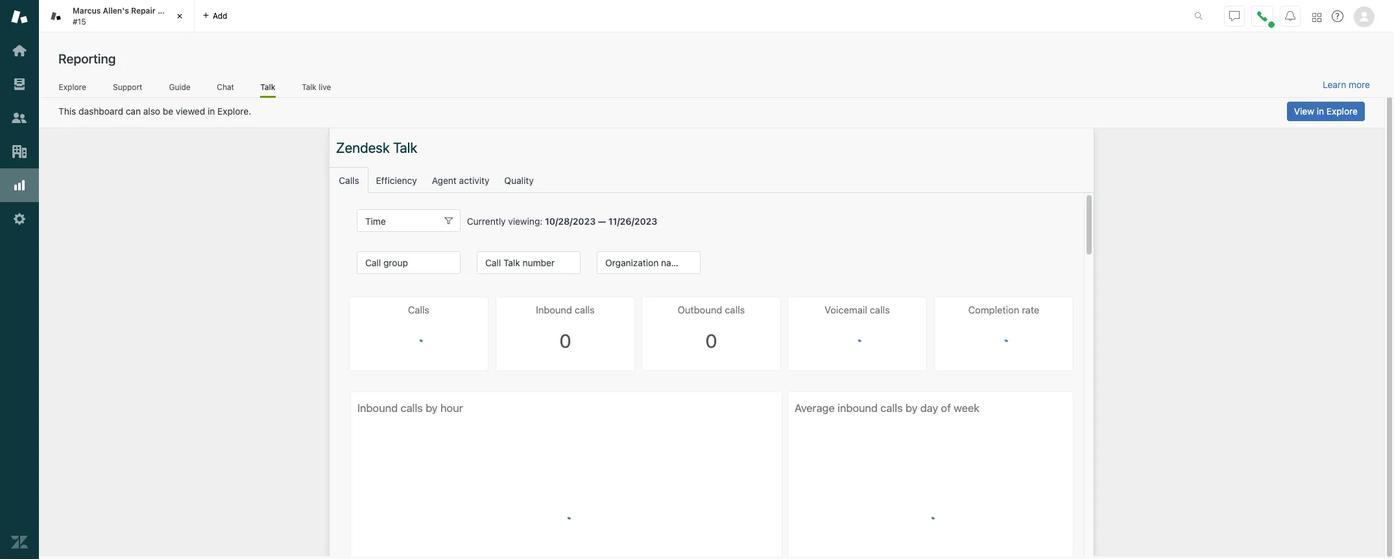 Task type: vqa. For each thing, say whether or not it's contained in the screenshot.
purchase within Hi Marcus, thanks for reaching out. If you've purchased an item from us within the past 3 months, you are covered by our warranty policy. Did you purchase this item within the past 3 months?
no



Task type: describe. For each thing, give the bounding box(es) containing it.
get started image
[[11, 42, 28, 59]]

reporting
[[58, 51, 116, 66]]

guide
[[169, 82, 191, 92]]

be
[[163, 106, 173, 117]]

zendesk image
[[11, 535, 28, 552]]

marcus
[[73, 6, 101, 16]]

can
[[126, 106, 141, 117]]

live
[[319, 82, 331, 92]]

learn
[[1323, 79, 1347, 90]]

this dashboard can also be viewed in explore.
[[58, 106, 251, 117]]

support link
[[112, 82, 143, 96]]

explore inside button
[[1327, 106, 1358, 117]]

more
[[1349, 79, 1370, 90]]

0 horizontal spatial explore
[[59, 82, 86, 92]]

viewed
[[176, 106, 205, 117]]

chat
[[217, 82, 234, 92]]

talk for talk live
[[302, 82, 317, 92]]

notifications image
[[1285, 11, 1296, 21]]

talk for talk link
[[260, 82, 276, 92]]

explore link
[[58, 82, 87, 96]]

view in explore button
[[1287, 102, 1365, 121]]

chat link
[[217, 82, 234, 96]]

views image
[[11, 76, 28, 93]]

view
[[1294, 106, 1315, 117]]

tabs tab list
[[39, 0, 1181, 32]]

explore.
[[217, 106, 251, 117]]

support
[[113, 82, 142, 92]]



Task type: locate. For each thing, give the bounding box(es) containing it.
get help image
[[1332, 10, 1344, 22]]

explore
[[59, 82, 86, 92], [1327, 106, 1358, 117]]

also
[[143, 106, 160, 117]]

close image
[[173, 10, 186, 23]]

repair
[[131, 6, 156, 16]]

in right the view
[[1317, 106, 1324, 117]]

zendesk support image
[[11, 8, 28, 25]]

ticket
[[158, 6, 181, 16]]

guide link
[[169, 82, 191, 96]]

tab
[[39, 0, 195, 32]]

1 horizontal spatial in
[[1317, 106, 1324, 117]]

learn more link
[[1323, 79, 1370, 91]]

0 vertical spatial explore
[[59, 82, 86, 92]]

view in explore
[[1294, 106, 1358, 117]]

add button
[[195, 0, 235, 32]]

1 horizontal spatial explore
[[1327, 106, 1358, 117]]

allen's
[[103, 6, 129, 16]]

talk live
[[302, 82, 331, 92]]

marcus allen's repair ticket #15
[[73, 6, 181, 26]]

1 vertical spatial explore
[[1327, 106, 1358, 117]]

this
[[58, 106, 76, 117]]

zendesk products image
[[1313, 13, 1322, 22]]

talk
[[260, 82, 276, 92], [302, 82, 317, 92]]

0 horizontal spatial talk
[[260, 82, 276, 92]]

0 horizontal spatial in
[[208, 106, 215, 117]]

explore down learn more link on the right top of the page
[[1327, 106, 1358, 117]]

reporting image
[[11, 177, 28, 194]]

1 talk from the left
[[260, 82, 276, 92]]

in
[[208, 106, 215, 117], [1317, 106, 1324, 117]]

add
[[213, 11, 227, 20]]

talk live link
[[301, 82, 332, 96]]

talk link
[[260, 82, 276, 98]]

2 in from the left
[[1317, 106, 1324, 117]]

1 horizontal spatial talk
[[302, 82, 317, 92]]

organizations image
[[11, 143, 28, 160]]

customers image
[[11, 110, 28, 127]]

in inside button
[[1317, 106, 1324, 117]]

talk right the chat
[[260, 82, 276, 92]]

in right the 'viewed'
[[208, 106, 215, 117]]

2 talk from the left
[[302, 82, 317, 92]]

talk left live
[[302, 82, 317, 92]]

main element
[[0, 0, 39, 560]]

#15
[[73, 17, 86, 26]]

button displays agent's chat status as invisible. image
[[1230, 11, 1240, 21]]

explore up this
[[59, 82, 86, 92]]

1 in from the left
[[208, 106, 215, 117]]

tab containing marcus allen's repair ticket
[[39, 0, 195, 32]]

learn more
[[1323, 79, 1370, 90]]

dashboard
[[79, 106, 123, 117]]

admin image
[[11, 211, 28, 228]]



